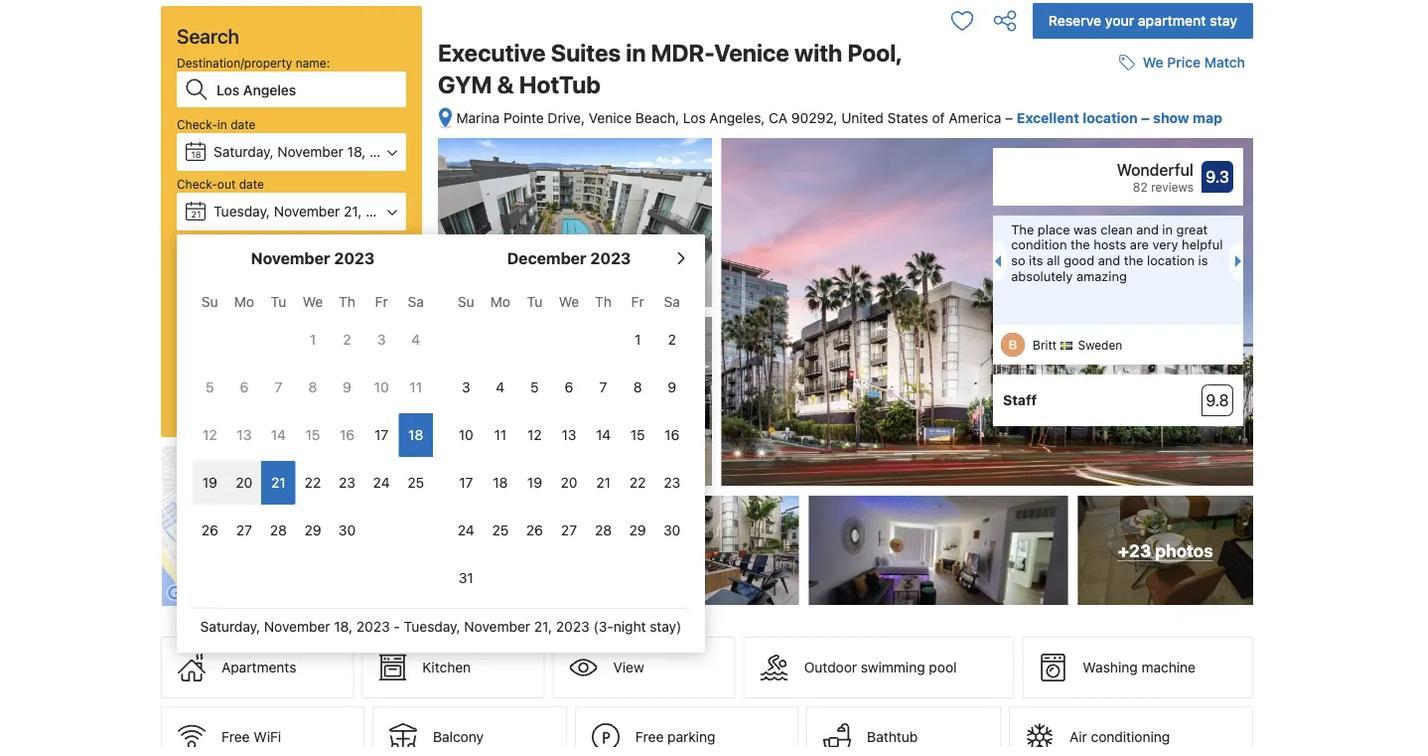 Task type: vqa. For each thing, say whether or not it's contained in the screenshot.
TU related to December 2023
yes



Task type: locate. For each thing, give the bounding box(es) containing it.
outdoor
[[805, 659, 858, 676]]

30 right 29 november 2023 checkbox
[[339, 522, 356, 538]]

search up destination/property
[[177, 24, 239, 47]]

location
[[1083, 110, 1138, 126], [1147, 253, 1195, 268]]

25 inside option
[[492, 522, 509, 538]]

search inside button
[[267, 380, 317, 399]]

12 for 12 december 2023 option
[[528, 427, 542, 443]]

2 horizontal spatial 2
[[668, 331, 676, 348]]

1 vertical spatial the
[[1124, 253, 1144, 268]]

17 for "17" 'option'
[[375, 427, 389, 443]]

19 inside checkbox
[[527, 474, 542, 491]]

0 horizontal spatial th
[[339, 294, 356, 310]]

9
[[343, 379, 352, 395], [668, 379, 677, 395]]

3 right 2 november 2023 option
[[377, 331, 386, 348]]

26 inside option
[[526, 522, 543, 538]]

15 inside 15 december 2023 checkbox
[[631, 427, 645, 443]]

2 th from the left
[[595, 294, 612, 310]]

check- for out
[[177, 177, 217, 191]]

marina
[[456, 110, 500, 126]]

29 for 29 checkbox
[[630, 522, 646, 538]]

tuesday, right -
[[404, 618, 461, 635]]

1 tu from the left
[[271, 294, 286, 310]]

7 inside option
[[600, 379, 608, 395]]

1 horizontal spatial 28
[[595, 522, 612, 538]]

saturday,
[[214, 144, 274, 160], [200, 618, 260, 635]]

1 vertical spatial in
[[217, 117, 227, 131]]

17
[[375, 427, 389, 443], [459, 474, 473, 491]]

21 cell
[[261, 457, 296, 505]]

night left stay)
[[614, 618, 646, 635]]

11 for the 11 december 2023 option
[[494, 427, 507, 443]]

14 November 2023 checkbox
[[261, 413, 296, 457]]

1 29 from the left
[[304, 522, 321, 538]]

in up very
[[1163, 222, 1173, 237]]

2 su from the left
[[458, 294, 475, 310]]

21 up 3-night stay
[[191, 209, 201, 219]]

tuesday,
[[214, 203, 270, 220], [404, 618, 461, 635]]

2 6 from the left
[[565, 379, 574, 395]]

2 check- from the top
[[177, 177, 217, 191]]

1 27 from the left
[[236, 522, 252, 538]]

18 cell
[[399, 409, 433, 457]]

4 inside 4 november 2023 option
[[412, 331, 420, 348]]

check- up 3-
[[177, 177, 217, 191]]

0 horizontal spatial and
[[1099, 253, 1121, 268]]

19 for "19 november 2023" option
[[202, 474, 217, 491]]

drive,
[[548, 110, 585, 126]]

24 right the 23 november 2023 option
[[373, 474, 390, 491]]

12
[[203, 427, 217, 443], [528, 427, 542, 443]]

free for free wifi
[[222, 729, 250, 745]]

0 horizontal spatial fr
[[375, 294, 388, 310]]

1 30 from the left
[[339, 522, 356, 538]]

0 vertical spatial date
[[231, 117, 256, 131]]

november down 31 december 2023 checkbox
[[464, 618, 531, 635]]

tu for december 2023
[[527, 294, 543, 310]]

2 13 from the left
[[562, 427, 577, 443]]

we price match button
[[1112, 45, 1254, 81]]

1 horizontal spatial location
[[1147, 253, 1195, 268]]

1 inside button
[[324, 271, 330, 287]]

27
[[236, 522, 252, 538], [561, 522, 577, 538]]

0 horizontal spatial the
[[1071, 237, 1091, 252]]

14 right the 13 november 2023 checkbox
[[271, 427, 286, 443]]

8 inside option
[[634, 379, 642, 395]]

27 right 26 december 2023 option
[[561, 522, 577, 538]]

mo for december
[[491, 294, 511, 310]]

1 horizontal spatial free
[[636, 729, 664, 745]]

night up adults
[[190, 236, 218, 250]]

1 8 from the left
[[309, 379, 317, 395]]

1 horizontal spatial 12
[[528, 427, 542, 443]]

1 check- from the top
[[177, 117, 217, 131]]

1 horizontal spatial 25
[[492, 522, 509, 538]]

free wifi
[[222, 729, 281, 745]]

1 26 from the left
[[201, 522, 218, 538]]

2 – from the left
[[1142, 110, 1150, 126]]

6 December 2023 checkbox
[[552, 366, 586, 409]]

0 vertical spatial 18
[[191, 149, 201, 159]]

23 right the 22 december 2023 checkbox
[[664, 474, 681, 491]]

0 vertical spatial 11
[[410, 379, 422, 395]]

24 November 2023 checkbox
[[364, 461, 399, 505]]

8 December 2023 checkbox
[[621, 366, 655, 409]]

0 horizontal spatial 19
[[202, 474, 217, 491]]

27 right 26 checkbox
[[236, 522, 252, 538]]

18 inside 18 november 2023 option
[[408, 427, 424, 443]]

1 horizontal spatial su
[[458, 294, 475, 310]]

0 vertical spatial check-
[[177, 117, 217, 131]]

1 horizontal spatial map
[[1193, 110, 1223, 126]]

– left show
[[1142, 110, 1150, 126]]

sa up 2 checkbox
[[664, 294, 680, 310]]

20 right "19 december 2023" checkbox
[[561, 474, 578, 491]]

your
[[1106, 12, 1135, 29]]

4
[[412, 331, 420, 348], [496, 379, 505, 395]]

17 December 2023 checkbox
[[449, 461, 483, 505]]

check- up check-out date
[[177, 117, 217, 131]]

21 inside option
[[596, 474, 611, 491]]

1 horizontal spatial 7
[[600, 379, 608, 395]]

1 horizontal spatial th
[[595, 294, 612, 310]]

4 December 2023 checkbox
[[483, 366, 518, 409]]

– right america
[[1006, 110, 1014, 126]]

1 vertical spatial 21,
[[534, 618, 552, 635]]

show
[[1154, 110, 1190, 126]]

1 inside "option"
[[310, 331, 316, 348]]

work
[[286, 338, 313, 352]]

12 right the 11 december 2023 option
[[528, 427, 542, 443]]

0 horizontal spatial 11
[[410, 379, 422, 395]]

1 vertical spatial 18,
[[334, 618, 353, 635]]

6 right 5 november 2023 option
[[240, 379, 249, 395]]

6 right 5 december 2023 option
[[565, 379, 574, 395]]

grid
[[193, 282, 433, 552], [449, 282, 690, 600]]

0 horizontal spatial map
[[308, 536, 337, 552]]

23 for the 23 november 2023 option
[[339, 474, 356, 491]]

1 su from the left
[[202, 294, 218, 310]]

2 20 from the left
[[561, 474, 578, 491]]

0 vertical spatial the
[[1071, 237, 1091, 252]]

28 inside 28 option
[[595, 522, 612, 538]]

17 inside 'option'
[[375, 427, 389, 443]]

13 inside checkbox
[[562, 427, 577, 443]]

1 for november
[[310, 331, 316, 348]]

7 for 7 option
[[600, 379, 608, 395]]

24 for 24 checkbox
[[458, 522, 475, 538]]

2 for november
[[343, 331, 351, 348]]

28 December 2023 checkbox
[[586, 509, 621, 552]]

tu for november 2023
[[271, 294, 286, 310]]

sa up 4 november 2023 option
[[408, 294, 424, 310]]

7
[[275, 379, 282, 395], [600, 379, 608, 395]]

0 horizontal spatial 24
[[373, 474, 390, 491]]

82
[[1133, 180, 1148, 194]]

0 horizontal spatial 21
[[191, 209, 201, 219]]

fr up 1 "checkbox"
[[631, 294, 644, 310]]

2 26 from the left
[[526, 522, 543, 538]]

2 30 from the left
[[664, 522, 681, 538]]

0 horizontal spatial 15
[[306, 427, 320, 443]]

2 grid from the left
[[449, 282, 690, 600]]

are
[[1130, 237, 1150, 252]]

1 20 from the left
[[236, 474, 253, 491]]

2 7 from the left
[[600, 379, 608, 395]]

27 for 27 option
[[236, 522, 252, 538]]

0 horizontal spatial –
[[1006, 110, 1014, 126]]

0 horizontal spatial 8
[[309, 379, 317, 395]]

10 December 2023 checkbox
[[449, 413, 483, 457]]

30 December 2023 checkbox
[[655, 509, 690, 552]]

0 horizontal spatial 14
[[271, 427, 286, 443]]

2 27 from the left
[[561, 522, 577, 538]]

2 5 from the left
[[531, 379, 539, 395]]

21 inside "checkbox"
[[271, 474, 286, 491]]

the down are
[[1124, 253, 1144, 268]]

0 horizontal spatial &
[[271, 312, 280, 326]]

4 right the 3 november 2023 option
[[412, 331, 420, 348]]

1 vertical spatial 17
[[459, 474, 473, 491]]

1 19 from the left
[[202, 474, 217, 491]]

1 horizontal spatial 22
[[630, 474, 646, 491]]

2 right 1 november 2023 "option" at the top of the page
[[343, 331, 351, 348]]

2 right 1 "checkbox"
[[668, 331, 676, 348]]

2 horizontal spatial we
[[1143, 54, 1164, 71]]

4 inside 4 option
[[496, 379, 505, 395]]

22 left the 23 november 2023 option
[[305, 474, 321, 491]]

18 right "17" 'option'
[[408, 427, 424, 443]]

1 horizontal spatial ·
[[316, 271, 320, 287]]

22 December 2023 checkbox
[[621, 461, 655, 505]]

16 inside checkbox
[[340, 427, 355, 443]]

0 vertical spatial stay
[[1210, 12, 1238, 29]]

23
[[339, 474, 356, 491], [664, 474, 681, 491]]

23 inside option
[[339, 474, 356, 491]]

26 inside checkbox
[[201, 522, 218, 538]]

5 left 6 checkbox at the left of the page
[[206, 379, 214, 395]]

tu
[[271, 294, 286, 310], [527, 294, 543, 310]]

25 inside option
[[408, 474, 424, 491]]

0 horizontal spatial 2
[[186, 271, 194, 287]]

18 inside the 18 december 2023 checkbox
[[493, 474, 508, 491]]

13 left 14 option
[[562, 427, 577, 443]]

9 inside checkbox
[[668, 379, 677, 395]]

30
[[339, 522, 356, 538], [664, 522, 681, 538]]

29 inside checkbox
[[630, 522, 646, 538]]

in left mdr-
[[626, 39, 646, 67]]

th
[[339, 294, 356, 310], [595, 294, 612, 310]]

0 vertical spatial location
[[1083, 110, 1138, 126]]

20 right "19 november 2023" option
[[236, 474, 253, 491]]

19 inside option
[[202, 474, 217, 491]]

29 for 29 november 2023 checkbox
[[304, 522, 321, 538]]

1 vertical spatial saturday,
[[200, 618, 260, 635]]

1 28 from the left
[[270, 522, 287, 538]]

2 sa from the left
[[664, 294, 680, 310]]

1 13 from the left
[[237, 427, 252, 443]]

23 for 23 checkbox
[[664, 474, 681, 491]]

1 horizontal spatial in
[[626, 39, 646, 67]]

0 horizontal spatial search
[[177, 24, 239, 47]]

sweden
[[1078, 338, 1123, 352]]

11 December 2023 checkbox
[[483, 413, 518, 457]]

1 left 2 checkbox
[[635, 331, 641, 348]]

2 vertical spatial 18
[[493, 474, 508, 491]]

26 for 26 checkbox
[[201, 522, 218, 538]]

1 vertical spatial stay
[[222, 236, 245, 250]]

22 inside checkbox
[[630, 474, 646, 491]]

1 7 from the left
[[275, 379, 282, 395]]

18,
[[347, 144, 366, 160], [334, 618, 353, 635]]

1 horizontal spatial 16
[[665, 427, 680, 443]]

2 horizontal spatial 18
[[493, 474, 508, 491]]

show
[[248, 536, 285, 552]]

0 horizontal spatial 17
[[375, 427, 389, 443]]

+23
[[1118, 540, 1152, 560]]

27 November 2023 checkbox
[[227, 509, 261, 552]]

20 inside 'option'
[[561, 474, 578, 491]]

18
[[191, 149, 201, 159], [408, 427, 424, 443], [493, 474, 508, 491]]

1 23 from the left
[[339, 474, 356, 491]]

1 horizontal spatial –
[[1142, 110, 1150, 126]]

saturday, up apartments button
[[200, 618, 260, 635]]

air conditioning
[[1070, 729, 1171, 745]]

search
[[177, 24, 239, 47], [267, 380, 317, 399]]

29 right 28 option
[[630, 522, 646, 538]]

2 November 2023 checkbox
[[330, 318, 364, 362]]

november for saturday, november 18, 2023
[[277, 144, 344, 160]]

15 for 15 december 2023 checkbox
[[631, 427, 645, 443]]

0 vertical spatial night
[[190, 236, 218, 250]]

21 for the 21 november 2023 "checkbox"
[[271, 474, 286, 491]]

su up 3 december 2023 'checkbox'
[[458, 294, 475, 310]]

& up for on the top of page
[[271, 312, 280, 326]]

10 right 9 "option"
[[374, 379, 389, 395]]

20 inside checkbox
[[236, 474, 253, 491]]

8 November 2023 checkbox
[[296, 366, 330, 409]]

25 right "24 november 2023" option
[[408, 474, 424, 491]]

1 · from the left
[[241, 271, 245, 287]]

1 free from the left
[[222, 729, 250, 745]]

washing machine
[[1083, 659, 1196, 676]]

0 horizontal spatial su
[[202, 294, 218, 310]]

& inside search section
[[271, 312, 280, 326]]

check-out date
[[177, 177, 264, 191]]

grid for november
[[193, 282, 433, 552]]

traveling
[[215, 338, 264, 352]]

23 left "24 november 2023" option
[[339, 474, 356, 491]]

0 horizontal spatial stay
[[222, 236, 245, 250]]

0 vertical spatial search
[[177, 24, 239, 47]]

3 inside the 3 november 2023 option
[[377, 331, 386, 348]]

27 for 27 checkbox
[[561, 522, 577, 538]]

0 vertical spatial in
[[626, 39, 646, 67]]

20 December 2023 checkbox
[[552, 461, 586, 505]]

saturday, for saturday, november 18, 2023
[[214, 144, 274, 160]]

16 right 15 option
[[340, 427, 355, 443]]

11 inside 'option'
[[410, 379, 422, 395]]

2 tu from the left
[[527, 294, 543, 310]]

16 inside option
[[665, 427, 680, 443]]

3 for the 3 november 2023 option
[[377, 331, 386, 348]]

21 left the 22 december 2023 checkbox
[[596, 474, 611, 491]]

mo for november
[[234, 294, 254, 310]]

2
[[186, 271, 194, 287], [343, 331, 351, 348], [668, 331, 676, 348]]

11 inside option
[[494, 427, 507, 443]]

we for november 2023
[[303, 294, 323, 310]]

16 December 2023 checkbox
[[655, 413, 690, 457]]

rated wonderful element
[[1003, 158, 1194, 182]]

2 inside checkbox
[[668, 331, 676, 348]]

2 9 from the left
[[668, 379, 677, 395]]

tuesday, down out at the top left of page
[[214, 203, 270, 220]]

1 sa from the left
[[408, 294, 424, 310]]

0 horizontal spatial venice
[[589, 110, 632, 126]]

22 inside checkbox
[[305, 474, 321, 491]]

air
[[1070, 729, 1088, 745]]

november up the tuesday, november 21, 2023
[[277, 144, 344, 160]]

2 19 from the left
[[527, 474, 542, 491]]

5
[[206, 379, 214, 395], [531, 379, 539, 395]]

kitchen
[[423, 659, 471, 676]]

2 mo from the left
[[491, 294, 511, 310]]

0 horizontal spatial 7
[[275, 379, 282, 395]]

1 horizontal spatial venice
[[715, 39, 790, 67]]

1 horizontal spatial 6
[[565, 379, 574, 395]]

2 · from the left
[[316, 271, 320, 287]]

1 vertical spatial search
[[267, 380, 317, 399]]

1 vertical spatial 24
[[458, 522, 475, 538]]

1 horizontal spatial 27
[[561, 522, 577, 538]]

match
[[1205, 54, 1246, 71]]

next image
[[1236, 255, 1248, 267]]

6 for 6 december 2023 checkbox
[[565, 379, 574, 395]]

tu up entire homes & apartments
[[271, 294, 286, 310]]

tu down december
[[527, 294, 543, 310]]

beach,
[[636, 110, 680, 126]]

1 16 from the left
[[340, 427, 355, 443]]

search section
[[153, 0, 705, 653]]

25 for 25 option
[[408, 474, 424, 491]]

30 November 2023 checkbox
[[330, 509, 364, 552]]

16 November 2023 checkbox
[[330, 413, 364, 457]]

25 right 24 checkbox
[[492, 522, 509, 538]]

location down very
[[1147, 253, 1195, 268]]

22 for the 22 december 2023 checkbox
[[630, 474, 646, 491]]

2 16 from the left
[[665, 427, 680, 443]]

29 right 28 november 2023 checkbox
[[304, 522, 321, 538]]

mo down december
[[491, 294, 511, 310]]

map right show
[[1193, 110, 1223, 126]]

18 down check-in date
[[191, 149, 201, 159]]

the up good
[[1071, 237, 1091, 252]]

24 inside option
[[373, 474, 390, 491]]

scored 9.3 element
[[1202, 161, 1234, 193]]

0 vertical spatial &
[[497, 71, 514, 98]]

1 th from the left
[[339, 294, 356, 310]]

12 inside 12 december 2023 option
[[528, 427, 542, 443]]

3 November 2023 checkbox
[[364, 318, 399, 362]]

check- for in
[[177, 117, 217, 131]]

1 grid from the left
[[193, 282, 433, 552]]

th for november
[[339, 294, 356, 310]]

2 vertical spatial in
[[1163, 222, 1173, 237]]

15 right 14 option
[[631, 427, 645, 443]]

22 November 2023 checkbox
[[296, 461, 330, 505]]

we up the apartments
[[303, 294, 323, 310]]

2 fr from the left
[[631, 294, 644, 310]]

16
[[340, 427, 355, 443], [665, 427, 680, 443]]

th down december 2023
[[595, 294, 612, 310]]

1 fr from the left
[[375, 294, 388, 310]]

7 right 6 december 2023 checkbox
[[600, 379, 608, 395]]

14 inside option
[[596, 427, 611, 443]]

19 right the 18 december 2023 checkbox
[[527, 474, 542, 491]]

0 vertical spatial map
[[1193, 110, 1223, 126]]

venice
[[715, 39, 790, 67], [589, 110, 632, 126]]

3 left 4 option
[[462, 379, 471, 395]]

stay up adults
[[222, 236, 245, 250]]

november up children
[[251, 249, 330, 268]]

1 horizontal spatial 26
[[526, 522, 543, 538]]

10 left the 11 december 2023 option
[[459, 427, 474, 443]]

1 mo from the left
[[234, 294, 254, 310]]

2 horizontal spatial in
[[1163, 222, 1173, 237]]

24 left 25 december 2023 option
[[458, 522, 475, 538]]

& inside executive suites in mdr-venice with pool, gym & hottub
[[497, 71, 514, 98]]

search down work
[[267, 380, 317, 399]]

13 inside checkbox
[[237, 427, 252, 443]]

9 right 8 option
[[668, 379, 677, 395]]

–
[[1006, 110, 1014, 126], [1142, 110, 1150, 126]]

17 inside checkbox
[[459, 474, 473, 491]]

absolutely
[[1012, 268, 1073, 283]]

15 November 2023 checkbox
[[296, 413, 330, 457]]

in up check-out date
[[217, 117, 227, 131]]

· down november 2023
[[316, 271, 320, 287]]

stay up match at the right top
[[1210, 12, 1238, 29]]

th down room
[[339, 294, 356, 310]]

1 horizontal spatial 11
[[494, 427, 507, 443]]

1 horizontal spatial 3
[[462, 379, 471, 395]]

12 inside 12 november 2023 option
[[203, 427, 217, 443]]

1 vertical spatial location
[[1147, 253, 1195, 268]]

11 for 11 november 2023 'option'
[[410, 379, 422, 395]]

26 left 27 option
[[201, 522, 218, 538]]

9 for '9' checkbox at the left
[[668, 379, 677, 395]]

2 23 from the left
[[664, 474, 681, 491]]

1 vertical spatial 10
[[459, 427, 474, 443]]

2 inside button
[[186, 271, 194, 287]]

in inside 'the place was clean and in great condition the hosts are very helpful so its all good and the location is absolutely amazing'
[[1163, 222, 1173, 237]]

date
[[231, 117, 256, 131], [239, 177, 264, 191]]

14 right 13 december 2023 checkbox on the bottom left of the page
[[596, 427, 611, 443]]

27 inside 27 checkbox
[[561, 522, 577, 538]]

1 12 from the left
[[203, 427, 217, 443]]

2 horizontal spatial 21
[[596, 474, 611, 491]]

photos
[[1156, 540, 1214, 560]]

1 horizontal spatial night
[[614, 618, 646, 635]]

8 inside checkbox
[[309, 379, 317, 395]]

in
[[626, 39, 646, 67], [217, 117, 227, 131], [1163, 222, 1173, 237]]

2 left adults
[[186, 271, 194, 287]]

14 inside checkbox
[[271, 427, 286, 443]]

14
[[271, 427, 286, 443], [596, 427, 611, 443]]

2 inside option
[[343, 331, 351, 348]]

su
[[202, 294, 218, 310], [458, 294, 475, 310]]

1 horizontal spatial 10
[[459, 427, 474, 443]]

20 for the 20 checkbox
[[236, 474, 253, 491]]

2 22 from the left
[[630, 474, 646, 491]]

1 horizontal spatial tu
[[527, 294, 543, 310]]

1 horizontal spatial 2
[[343, 331, 351, 348]]

0 horizontal spatial 5
[[206, 379, 214, 395]]

1 horizontal spatial 30
[[664, 522, 681, 538]]

18 November 2023 checkbox
[[399, 413, 433, 457]]

1 5 from the left
[[206, 379, 214, 395]]

14 December 2023 checkbox
[[586, 413, 621, 457]]

location up rated wonderful element
[[1083, 110, 1138, 126]]

1 horizontal spatial fr
[[631, 294, 644, 310]]

date right out at the top left of page
[[239, 177, 264, 191]]

fr up the 3 november 2023 option
[[375, 294, 388, 310]]

destination/property
[[177, 56, 292, 70]]

click to open map view image
[[438, 107, 453, 130]]

1 22 from the left
[[305, 474, 321, 491]]

0 vertical spatial 18,
[[347, 144, 366, 160]]

1 vertical spatial 4
[[496, 379, 505, 395]]

th for december
[[595, 294, 612, 310]]

0 vertical spatial venice
[[715, 39, 790, 67]]

21, up november 2023
[[344, 203, 362, 220]]

15 right the 14 checkbox
[[306, 427, 320, 443]]

1 November 2023 checkbox
[[296, 318, 330, 362]]

9 right 8 checkbox
[[343, 379, 352, 395]]

1 6 from the left
[[240, 379, 249, 395]]

map inside search section
[[308, 536, 337, 552]]

27 inside 27 option
[[236, 522, 252, 538]]

18, left -
[[334, 618, 353, 635]]

0 vertical spatial 17
[[375, 427, 389, 443]]

12 left the 13 november 2023 checkbox
[[203, 427, 217, 443]]

26 December 2023 checkbox
[[518, 509, 552, 552]]

4 right 3 december 2023 'checkbox'
[[496, 379, 505, 395]]

1 horizontal spatial we
[[559, 294, 580, 310]]

15 inside 15 option
[[306, 427, 320, 443]]

18 December 2023 checkbox
[[483, 461, 518, 505]]

1 15 from the left
[[306, 427, 320, 443]]

balcony
[[433, 729, 484, 745]]

2 14 from the left
[[596, 427, 611, 443]]

we down december 2023
[[559, 294, 580, 310]]

24 inside checkbox
[[458, 522, 475, 538]]

18, up the tuesday, november 21, 2023
[[347, 144, 366, 160]]

29 November 2023 checkbox
[[296, 509, 330, 552]]

2 8 from the left
[[634, 379, 642, 395]]

show on map button
[[161, 445, 424, 607], [233, 526, 353, 562]]

+23 photos link
[[1078, 496, 1254, 605]]

4 November 2023 checkbox
[[399, 318, 433, 362]]

21, left (3-
[[534, 618, 552, 635]]

1 14 from the left
[[271, 427, 286, 443]]

23 inside checkbox
[[664, 474, 681, 491]]

1 9 from the left
[[343, 379, 352, 395]]

11 November 2023 checkbox
[[399, 366, 433, 409]]

2 28 from the left
[[595, 522, 612, 538]]

saturday, up out at the top left of page
[[214, 144, 274, 160]]

executive suites in mdr-venice with pool, gym & hottub
[[438, 39, 902, 98]]

16 right 15 december 2023 checkbox
[[665, 427, 680, 443]]

map right on
[[308, 536, 337, 552]]

1 inside "checkbox"
[[635, 331, 641, 348]]

and up are
[[1137, 222, 1159, 237]]

2 adults · 0 children · 1 room button
[[177, 260, 406, 298]]

1 horizontal spatial search
[[267, 380, 317, 399]]

november up apartments
[[264, 618, 330, 635]]

excellent location – show map button
[[1017, 110, 1223, 126]]

show on map
[[248, 536, 337, 552]]

7 inside checkbox
[[275, 379, 282, 395]]

5 for 5 december 2023 option
[[531, 379, 539, 395]]

2 12 from the left
[[528, 427, 542, 443]]

3 inside 3 december 2023 'checkbox'
[[462, 379, 471, 395]]

the
[[1071, 237, 1091, 252], [1124, 253, 1144, 268]]

7 December 2023 checkbox
[[586, 366, 621, 409]]

0 horizontal spatial 26
[[201, 522, 218, 538]]

2 for december
[[668, 331, 676, 348]]

search button
[[177, 366, 406, 413]]

9 inside "option"
[[343, 379, 352, 395]]

13 for 13 december 2023 checkbox on the bottom left of the page
[[562, 427, 577, 443]]

1 horizontal spatial 19
[[527, 474, 542, 491]]

26 right 25 december 2023 option
[[526, 522, 543, 538]]

28
[[270, 522, 287, 538], [595, 522, 612, 538]]

20 for '20 december 2023' 'option'
[[561, 474, 578, 491]]

2 29 from the left
[[630, 522, 646, 538]]

28 left on
[[270, 522, 287, 538]]

1 horizontal spatial stay
[[1210, 12, 1238, 29]]

1 horizontal spatial grid
[[449, 282, 690, 600]]

0 horizontal spatial 27
[[236, 522, 252, 538]]

28 inside 28 november 2023 checkbox
[[270, 522, 287, 538]]

19 for "19 december 2023" checkbox
[[527, 474, 542, 491]]

1 horizontal spatial 15
[[631, 427, 645, 443]]

2 free from the left
[[636, 729, 664, 745]]

0 horizontal spatial we
[[303, 294, 323, 310]]

marina pointe drive, venice beach, los angeles, ca 90292, united states of america – excellent location – show map
[[456, 110, 1223, 126]]

2 15 from the left
[[631, 427, 645, 443]]

date for check-out date
[[239, 177, 264, 191]]

21 right the 20 checkbox
[[271, 474, 286, 491]]

su for november
[[202, 294, 218, 310]]

venice right drive,
[[589, 110, 632, 126]]

7 for 7 checkbox
[[275, 379, 282, 395]]

0 horizontal spatial free
[[222, 729, 250, 745]]

free left wifi
[[222, 729, 250, 745]]

26
[[201, 522, 218, 538], [526, 522, 543, 538]]

29 inside checkbox
[[304, 522, 321, 538]]

free left parking
[[636, 729, 664, 745]]

7 left 8 checkbox
[[275, 379, 282, 395]]

1 vertical spatial and
[[1099, 253, 1121, 268]]

its
[[1029, 253, 1044, 268]]

0 horizontal spatial ·
[[241, 271, 245, 287]]

free
[[222, 729, 250, 745], [636, 729, 664, 745]]

of
[[932, 110, 945, 126]]

we left price
[[1143, 54, 1164, 71]]

6 November 2023 checkbox
[[227, 366, 261, 409]]



Task type: describe. For each thing, give the bounding box(es) containing it.
5 November 2023 checkbox
[[193, 366, 227, 409]]

1 vertical spatial night
[[614, 618, 646, 635]]

6 for 6 checkbox at the left of the page
[[240, 379, 249, 395]]

10 November 2023 checkbox
[[364, 366, 399, 409]]

24 for "24 november 2023" option
[[373, 474, 390, 491]]

1 for december
[[635, 331, 641, 348]]

1 December 2023 checkbox
[[621, 318, 655, 362]]

31
[[459, 570, 474, 586]]

19 November 2023 checkbox
[[193, 461, 227, 505]]

i'm traveling for work
[[195, 338, 313, 352]]

9.3
[[1206, 168, 1230, 186]]

free wifi button
[[161, 707, 365, 747]]

wifi
[[254, 729, 281, 745]]

we inside dropdown button
[[1143, 54, 1164, 71]]

staff
[[1003, 392, 1037, 408]]

amazing
[[1077, 268, 1127, 283]]

great
[[1177, 222, 1208, 237]]

on
[[288, 536, 305, 552]]

13 November 2023 checkbox
[[227, 413, 261, 457]]

all
[[1047, 253, 1061, 268]]

19 December 2023 checkbox
[[518, 461, 552, 505]]

17 November 2023 checkbox
[[364, 413, 399, 457]]

fr for november 2023
[[375, 294, 388, 310]]

14 for 14 option
[[596, 427, 611, 443]]

23 November 2023 checkbox
[[330, 461, 364, 505]]

5 for 5 november 2023 option
[[206, 379, 214, 395]]

0 horizontal spatial night
[[190, 236, 218, 250]]

26 for 26 december 2023 option
[[526, 522, 543, 538]]

28 November 2023 checkbox
[[261, 509, 296, 552]]

washing machine button
[[1023, 637, 1254, 699]]

30 for 30 december 2023 option
[[664, 522, 681, 538]]

the
[[1012, 222, 1035, 237]]

venice inside executive suites in mdr-venice with pool, gym & hottub
[[715, 39, 790, 67]]

21 for 21 option at the bottom left
[[596, 474, 611, 491]]

room
[[334, 271, 367, 287]]

out
[[217, 177, 236, 191]]

5 December 2023 checkbox
[[518, 366, 552, 409]]

4 for 4 option
[[496, 379, 505, 395]]

tuesday, november 21, 2023
[[214, 203, 399, 220]]

3 December 2023 checkbox
[[449, 366, 483, 409]]

90292,
[[792, 110, 838, 126]]

13 December 2023 checkbox
[[552, 413, 586, 457]]

name:
[[296, 56, 330, 70]]

fr for december 2023
[[631, 294, 644, 310]]

21 November 2023 checkbox
[[261, 461, 296, 505]]

air conditioning button
[[1009, 707, 1254, 747]]

28 for 28 november 2023 checkbox
[[270, 522, 287, 538]]

22 for 22 checkbox
[[305, 474, 321, 491]]

4 for 4 november 2023 option
[[412, 331, 420, 348]]

19 cell
[[193, 457, 227, 505]]

so
[[1012, 253, 1026, 268]]

very
[[1153, 237, 1179, 252]]

machine
[[1142, 659, 1196, 676]]

was
[[1074, 222, 1098, 237]]

apartments
[[283, 312, 347, 326]]

view
[[614, 659, 644, 676]]

parking
[[668, 729, 716, 745]]

3-night stay
[[177, 236, 245, 250]]

saturday, november 18, 2023
[[214, 144, 403, 160]]

adults
[[198, 271, 237, 287]]

free parking button
[[575, 707, 799, 747]]

states
[[888, 110, 929, 126]]

23 December 2023 checkbox
[[655, 461, 690, 505]]

1 – from the left
[[1006, 110, 1014, 126]]

britt
[[1033, 338, 1057, 352]]

condition
[[1012, 237, 1068, 252]]

9 December 2023 checkbox
[[655, 366, 690, 409]]

kitchen button
[[362, 637, 545, 699]]

16 for 16 november 2023 checkbox
[[340, 427, 355, 443]]

view button
[[553, 637, 736, 699]]

25 November 2023 checkbox
[[399, 461, 433, 505]]

1 horizontal spatial and
[[1137, 222, 1159, 237]]

outdoor swimming pool button
[[744, 637, 1015, 699]]

25 December 2023 checkbox
[[483, 509, 518, 552]]

2 adults · 0 children · 1 room
[[186, 271, 367, 287]]

0 vertical spatial 21,
[[344, 203, 362, 220]]

12 December 2023 checkbox
[[518, 413, 552, 457]]

suites
[[551, 39, 621, 67]]

18, for saturday, november 18, 2023 - tuesday, november 21, 2023 (3-night stay)
[[334, 618, 353, 635]]

saturday, for saturday, november 18, 2023 - tuesday, november 21, 2023 (3-night stay)
[[200, 618, 260, 635]]

mdr-
[[651, 39, 715, 67]]

bathtub
[[868, 729, 918, 745]]

Where are you going? field
[[209, 72, 406, 107]]

bathtub button
[[807, 707, 1001, 747]]

america
[[949, 110, 1002, 126]]

balcony button
[[373, 707, 567, 747]]

homes
[[231, 312, 268, 326]]

december
[[507, 249, 587, 268]]

15 for 15 option
[[306, 427, 320, 443]]

we for december 2023
[[559, 294, 580, 310]]

december 2023
[[507, 249, 631, 268]]

excellent
[[1017, 110, 1080, 126]]

place
[[1038, 222, 1071, 237]]

reviews
[[1152, 180, 1194, 194]]

conditioning
[[1091, 729, 1171, 745]]

sa for december 2023
[[664, 294, 680, 310]]

apartments button
[[161, 637, 354, 699]]

reserve
[[1049, 12, 1102, 29]]

8 for 8 checkbox
[[309, 379, 317, 395]]

hosts
[[1094, 237, 1127, 252]]

with
[[795, 39, 843, 67]]

18, for saturday, november 18, 2023
[[347, 144, 366, 160]]

1 vertical spatial venice
[[589, 110, 632, 126]]

25 for 25 december 2023 option
[[492, 522, 509, 538]]

30 for 30 option at the left bottom of the page
[[339, 522, 356, 538]]

16 for 16 option
[[665, 427, 680, 443]]

free for free parking
[[636, 729, 664, 745]]

in inside executive suites in mdr-venice with pool, gym & hottub
[[626, 39, 646, 67]]

sa for november 2023
[[408, 294, 424, 310]]

18 for 18 november 2023 option
[[408, 427, 424, 443]]

apartments
[[222, 659, 296, 676]]

27 December 2023 checkbox
[[552, 509, 586, 552]]

pool,
[[848, 39, 902, 67]]

3 for 3 december 2023 'checkbox'
[[462, 379, 471, 395]]

gym
[[438, 71, 492, 98]]

is
[[1199, 253, 1209, 268]]

1 horizontal spatial the
[[1124, 253, 1144, 268]]

3-
[[177, 236, 190, 250]]

(3-
[[594, 618, 614, 635]]

7 November 2023 checkbox
[[261, 366, 296, 409]]

+23 photos
[[1118, 540, 1214, 560]]

31 December 2023 checkbox
[[449, 556, 483, 600]]

apartment
[[1138, 12, 1207, 29]]

1 horizontal spatial tuesday,
[[404, 618, 461, 635]]

swimming
[[861, 659, 926, 676]]

executive
[[438, 39, 546, 67]]

28 for 28 option
[[595, 522, 612, 538]]

clean
[[1101, 222, 1133, 237]]

date for check-in date
[[231, 117, 256, 131]]

9 November 2023 checkbox
[[330, 366, 364, 409]]

18 for the 18 december 2023 checkbox
[[493, 474, 508, 491]]

wonderful
[[1117, 161, 1194, 179]]

in inside search section
[[217, 117, 227, 131]]

0 horizontal spatial tuesday,
[[214, 203, 270, 220]]

previous image
[[990, 255, 1001, 267]]

november for saturday, november 18, 2023 - tuesday, november 21, 2023 (3-night stay)
[[264, 618, 330, 635]]

saturday, november 18, 2023 - tuesday, november 21, 2023 (3-night stay)
[[200, 618, 682, 635]]

we price match
[[1143, 54, 1246, 71]]

ca
[[769, 110, 788, 126]]

reserve your apartment stay
[[1049, 12, 1238, 29]]

entire homes & apartments
[[195, 312, 347, 326]]

location inside 'the place was clean and in great condition the hosts are very helpful so its all good and the location is absolutely amazing'
[[1147, 253, 1195, 268]]

29 December 2023 checkbox
[[621, 509, 655, 552]]

9.8
[[1207, 391, 1230, 410]]

1 horizontal spatial 21,
[[534, 618, 552, 635]]

good
[[1064, 253, 1095, 268]]

0 horizontal spatial location
[[1083, 110, 1138, 126]]

su for december
[[458, 294, 475, 310]]

november 2023
[[251, 249, 375, 268]]

free parking
[[636, 729, 716, 745]]

stay inside search section
[[222, 236, 245, 250]]

13 for the 13 november 2023 checkbox
[[237, 427, 252, 443]]

angeles,
[[710, 110, 765, 126]]

12 November 2023 checkbox
[[193, 413, 227, 457]]

24 December 2023 checkbox
[[449, 509, 483, 552]]

17 for 17 december 2023 checkbox
[[459, 474, 473, 491]]

stay inside reserve your apartment stay button
[[1210, 12, 1238, 29]]

0 vertical spatial 10
[[374, 379, 389, 395]]

reserve your apartment stay button
[[1033, 3, 1254, 39]]

scored 9.8 element
[[1202, 385, 1234, 416]]

2 December 2023 checkbox
[[655, 318, 690, 362]]

12 for 12 november 2023 option
[[203, 427, 217, 443]]

8 for 8 option
[[634, 379, 642, 395]]

9 for 9 "option"
[[343, 379, 352, 395]]

14 for the 14 checkbox
[[271, 427, 286, 443]]

26 November 2023 checkbox
[[193, 509, 227, 552]]

21 December 2023 checkbox
[[586, 461, 621, 505]]

outdoor swimming pool
[[805, 659, 957, 676]]

wonderful 82 reviews
[[1117, 161, 1194, 194]]

helpful
[[1182, 237, 1224, 252]]

children
[[261, 271, 312, 287]]

15 December 2023 checkbox
[[621, 413, 655, 457]]

20 cell
[[227, 457, 261, 505]]

washing
[[1083, 659, 1138, 676]]

november for tuesday, november 21, 2023
[[274, 203, 340, 220]]

grid for december
[[449, 282, 690, 600]]

20 November 2023 checkbox
[[227, 461, 261, 505]]

check-in date
[[177, 117, 256, 131]]



